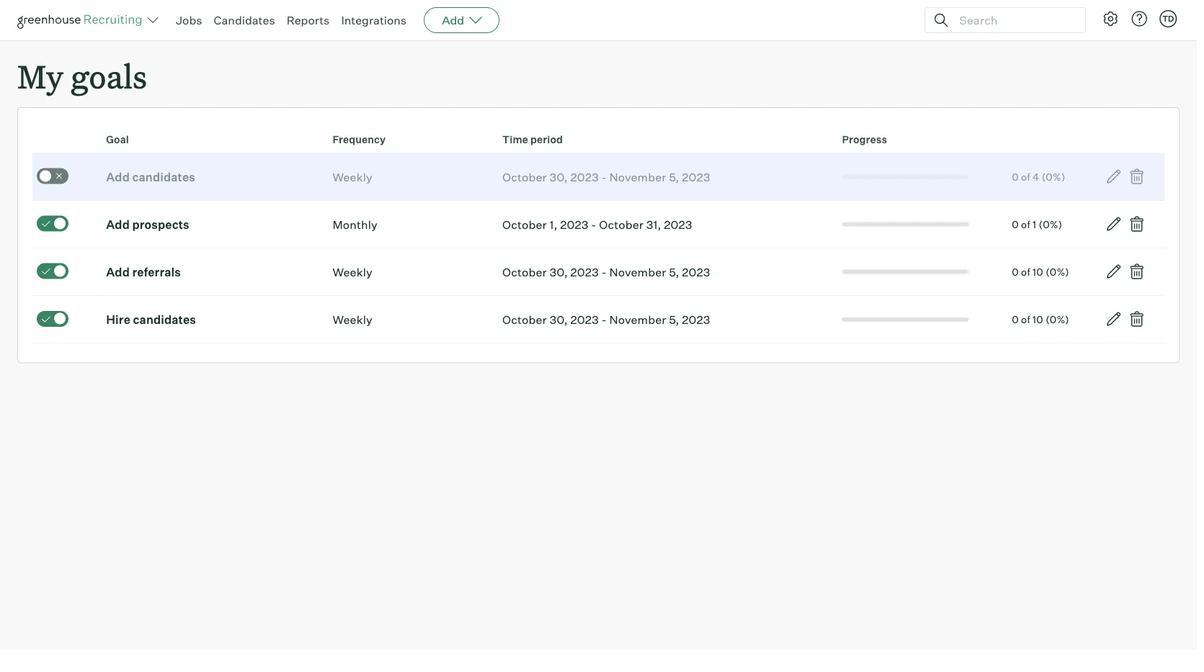 Task type: describe. For each thing, give the bounding box(es) containing it.
add for add prospects
[[106, 217, 130, 232]]

time period
[[502, 133, 563, 146]]

jobs
[[176, 13, 202, 27]]

october 30, 2023 - november 5, 2023 for add referrals
[[502, 265, 710, 279]]

0 for hire candidates
[[1012, 313, 1019, 326]]

monthly
[[333, 217, 378, 232]]

add prospects
[[106, 217, 189, 232]]

october for hire candidates
[[502, 313, 547, 327]]

add for add referrals
[[106, 265, 130, 279]]

(0%) for add prospects
[[1039, 218, 1063, 231]]

0 of 10 (0%) for add referrals
[[1012, 266, 1069, 278]]

edit goal icon image for hire candidates
[[1105, 311, 1123, 328]]

progress bar for add referrals
[[842, 270, 969, 274]]

progress
[[842, 133, 887, 146]]

goal
[[106, 133, 129, 146]]

edit goal icon image for add prospects
[[1105, 216, 1123, 233]]

0 for add prospects
[[1012, 218, 1019, 231]]

october for add candidates
[[502, 170, 547, 184]]

progress bar for add prospects
[[842, 223, 969, 227]]

remove goal icon image for add candidates
[[1129, 168, 1146, 185]]

0 for add candidates
[[1012, 171, 1019, 183]]

30, for hire candidates
[[550, 313, 568, 327]]

td
[[1163, 14, 1174, 23]]

remove goal icon image for add referrals
[[1129, 263, 1146, 281]]

of for hire candidates
[[1021, 313, 1030, 326]]

jobs link
[[176, 13, 202, 27]]

integrations
[[341, 13, 407, 27]]

reports link
[[287, 13, 330, 27]]

4
[[1033, 171, 1040, 183]]

0 for add referrals
[[1012, 266, 1019, 278]]

integrations link
[[341, 13, 407, 27]]

- for add referrals
[[601, 265, 607, 279]]

edit goal icon image for add referrals
[[1105, 263, 1123, 281]]

prospects
[[132, 217, 189, 232]]

5, for add candidates
[[669, 170, 679, 184]]

10 for hire candidates
[[1033, 313, 1044, 326]]

november for hire candidates
[[609, 313, 666, 327]]

candidates link
[[214, 13, 275, 27]]

5, for add referrals
[[669, 265, 679, 279]]

add button
[[424, 7, 500, 33]]

(0%) for add candidates
[[1042, 171, 1066, 183]]

candidates for add candidates
[[132, 170, 195, 184]]



Task type: locate. For each thing, give the bounding box(es) containing it.
weekly for add candidates
[[333, 170, 373, 184]]

5,
[[669, 170, 679, 184], [669, 265, 679, 279], [669, 313, 679, 327]]

3 progress bar from the top
[[842, 270, 969, 274]]

3 30, from the top
[[550, 313, 568, 327]]

november for add candidates
[[609, 170, 666, 184]]

4 edit goal icon image from the top
[[1105, 311, 1123, 328]]

add
[[442, 13, 464, 27], [106, 170, 130, 184], [106, 217, 130, 232], [106, 265, 130, 279]]

candidates for hire candidates
[[133, 313, 196, 327]]

candidates
[[132, 170, 195, 184], [133, 313, 196, 327]]

edit goal icon image for add candidates
[[1105, 168, 1123, 185]]

candidates up prospects
[[132, 170, 195, 184]]

1 vertical spatial weekly
[[333, 265, 373, 279]]

1 vertical spatial candidates
[[133, 313, 196, 327]]

31,
[[646, 217, 661, 232]]

1 remove goal icon image from the top
[[1129, 168, 1146, 185]]

goals
[[71, 55, 147, 97]]

remove goal icon image
[[1129, 168, 1146, 185], [1129, 216, 1146, 233], [1129, 263, 1146, 281], [1129, 311, 1146, 328]]

october
[[502, 170, 547, 184], [502, 217, 547, 232], [599, 217, 644, 232], [502, 265, 547, 279], [502, 313, 547, 327]]

2 0 from the top
[[1012, 218, 1019, 231]]

greenhouse recruiting image
[[17, 12, 147, 29]]

td button
[[1160, 10, 1177, 27]]

1 10 from the top
[[1033, 266, 1044, 278]]

2 0 of 10 (0%) from the top
[[1012, 313, 1069, 326]]

None checkbox
[[37, 216, 68, 232], [37, 311, 68, 327], [37, 216, 68, 232], [37, 311, 68, 327]]

0
[[1012, 171, 1019, 183], [1012, 218, 1019, 231], [1012, 266, 1019, 278], [1012, 313, 1019, 326]]

0 vertical spatial 5,
[[669, 170, 679, 184]]

0 vertical spatial candidates
[[132, 170, 195, 184]]

1 5, from the top
[[669, 170, 679, 184]]

reports
[[287, 13, 330, 27]]

2 vertical spatial october 30, 2023 - november 5, 2023
[[502, 313, 710, 327]]

10 for add referrals
[[1033, 266, 1044, 278]]

2 10 from the top
[[1033, 313, 1044, 326]]

candidates
[[214, 13, 275, 27]]

0 vertical spatial 10
[[1033, 266, 1044, 278]]

progress bar
[[842, 175, 969, 179], [842, 223, 969, 227], [842, 270, 969, 274], [842, 318, 969, 322]]

hire
[[106, 313, 130, 327]]

- for add prospects
[[591, 217, 597, 232]]

2 vertical spatial november
[[609, 313, 666, 327]]

-
[[601, 170, 607, 184], [591, 217, 597, 232], [601, 265, 607, 279], [601, 313, 607, 327]]

period
[[531, 133, 563, 146]]

2 vertical spatial 5,
[[669, 313, 679, 327]]

edit goal icon image
[[1105, 168, 1123, 185], [1105, 216, 1123, 233], [1105, 263, 1123, 281], [1105, 311, 1123, 328]]

0 vertical spatial november
[[609, 170, 666, 184]]

(0%) for add referrals
[[1046, 266, 1069, 278]]

1 vertical spatial 5,
[[669, 265, 679, 279]]

hire candidates
[[106, 313, 196, 327]]

progress bar for hire candidates
[[842, 318, 969, 322]]

3 remove goal icon image from the top
[[1129, 263, 1146, 281]]

3 0 from the top
[[1012, 266, 1019, 278]]

2 remove goal icon image from the top
[[1129, 216, 1146, 233]]

1 vertical spatial november
[[609, 265, 666, 279]]

progress bar for add candidates
[[842, 175, 969, 179]]

3 november from the top
[[609, 313, 666, 327]]

4 progress bar from the top
[[842, 318, 969, 322]]

of
[[1021, 171, 1030, 183], [1021, 218, 1030, 231], [1021, 266, 1030, 278], [1021, 313, 1030, 326]]

3 weekly from the top
[[333, 313, 373, 327]]

3 october 30, 2023 - november 5, 2023 from the top
[[502, 313, 710, 327]]

1 30, from the top
[[550, 170, 568, 184]]

0 of 4 (0%)
[[1012, 171, 1066, 183]]

my goals
[[17, 55, 147, 97]]

candidates right hire
[[133, 313, 196, 327]]

2 october 30, 2023 - november 5, 2023 from the top
[[502, 265, 710, 279]]

1 vertical spatial 10
[[1033, 313, 1044, 326]]

1 edit goal icon image from the top
[[1105, 168, 1123, 185]]

referrals
[[132, 265, 181, 279]]

time
[[502, 133, 528, 146]]

of for add candidates
[[1021, 171, 1030, 183]]

1 november from the top
[[609, 170, 666, 184]]

4 of from the top
[[1021, 313, 1030, 326]]

2 weekly from the top
[[333, 265, 373, 279]]

2 30, from the top
[[550, 265, 568, 279]]

1 vertical spatial 30,
[[550, 265, 568, 279]]

2 vertical spatial weekly
[[333, 313, 373, 327]]

4 remove goal icon image from the top
[[1129, 311, 1146, 328]]

0 vertical spatial weekly
[[333, 170, 373, 184]]

2 november from the top
[[609, 265, 666, 279]]

frequency
[[333, 133, 386, 146]]

3 of from the top
[[1021, 266, 1030, 278]]

2 5, from the top
[[669, 265, 679, 279]]

1 october 30, 2023 - november 5, 2023 from the top
[[502, 170, 710, 184]]

add inside popup button
[[442, 13, 464, 27]]

Search text field
[[956, 10, 1073, 31]]

weekly for hire candidates
[[333, 313, 373, 327]]

october for add referrals
[[502, 265, 547, 279]]

30, for add referrals
[[550, 265, 568, 279]]

1
[[1033, 218, 1037, 231]]

- for hire candidates
[[601, 313, 607, 327]]

weekly for add referrals
[[333, 265, 373, 279]]

1 0 from the top
[[1012, 171, 1019, 183]]

remove goal icon image for add prospects
[[1129, 216, 1146, 233]]

2 edit goal icon image from the top
[[1105, 216, 1123, 233]]

1 progress bar from the top
[[842, 175, 969, 179]]

weekly
[[333, 170, 373, 184], [333, 265, 373, 279], [333, 313, 373, 327]]

0 vertical spatial 30,
[[550, 170, 568, 184]]

2 of from the top
[[1021, 218, 1030, 231]]

2 progress bar from the top
[[842, 223, 969, 227]]

td button
[[1157, 7, 1180, 30]]

add referrals
[[106, 265, 181, 279]]

add for add candidates
[[106, 170, 130, 184]]

2023
[[570, 170, 599, 184], [682, 170, 710, 184], [560, 217, 589, 232], [664, 217, 692, 232], [570, 265, 599, 279], [682, 265, 710, 279], [570, 313, 599, 327], [682, 313, 710, 327]]

0 vertical spatial 0 of 10 (0%)
[[1012, 266, 1069, 278]]

october 30, 2023 - november 5, 2023
[[502, 170, 710, 184], [502, 265, 710, 279], [502, 313, 710, 327]]

of for add referrals
[[1021, 266, 1030, 278]]

november for add referrals
[[609, 265, 666, 279]]

3 edit goal icon image from the top
[[1105, 263, 1123, 281]]

None checkbox
[[37, 168, 68, 184], [37, 264, 68, 279], [37, 168, 68, 184], [37, 264, 68, 279]]

10
[[1033, 266, 1044, 278], [1033, 313, 1044, 326]]

4 0 from the top
[[1012, 313, 1019, 326]]

add candidates
[[106, 170, 195, 184]]

1 vertical spatial 0 of 10 (0%)
[[1012, 313, 1069, 326]]

remove goal icon image for hire candidates
[[1129, 311, 1146, 328]]

october 1, 2023 - october 31, 2023
[[502, 217, 692, 232]]

30, for add candidates
[[550, 170, 568, 184]]

1 of from the top
[[1021, 171, 1030, 183]]

0 of 10 (0%)
[[1012, 266, 1069, 278], [1012, 313, 1069, 326]]

3 5, from the top
[[669, 313, 679, 327]]

1,
[[550, 217, 558, 232]]

1 weekly from the top
[[333, 170, 373, 184]]

30,
[[550, 170, 568, 184], [550, 265, 568, 279], [550, 313, 568, 327]]

- for add candidates
[[601, 170, 607, 184]]

configure image
[[1102, 10, 1119, 27]]

0 of 1 (0%)
[[1012, 218, 1063, 231]]

(0%) for hire candidates
[[1046, 313, 1069, 326]]

(0%)
[[1042, 171, 1066, 183], [1039, 218, 1063, 231], [1046, 266, 1069, 278], [1046, 313, 1069, 326]]

november
[[609, 170, 666, 184], [609, 265, 666, 279], [609, 313, 666, 327]]

october for add prospects
[[502, 217, 547, 232]]

october 30, 2023 - november 5, 2023 for hire candidates
[[502, 313, 710, 327]]

my
[[17, 55, 63, 97]]

add for add
[[442, 13, 464, 27]]

october 30, 2023 - november 5, 2023 for add candidates
[[502, 170, 710, 184]]

5, for hire candidates
[[669, 313, 679, 327]]

2 vertical spatial 30,
[[550, 313, 568, 327]]

1 0 of 10 (0%) from the top
[[1012, 266, 1069, 278]]

0 vertical spatial october 30, 2023 - november 5, 2023
[[502, 170, 710, 184]]

0 of 10 (0%) for hire candidates
[[1012, 313, 1069, 326]]

1 vertical spatial october 30, 2023 - november 5, 2023
[[502, 265, 710, 279]]

of for add prospects
[[1021, 218, 1030, 231]]



Task type: vqa. For each thing, say whether or not it's contained in the screenshot.
Dismiss
no



